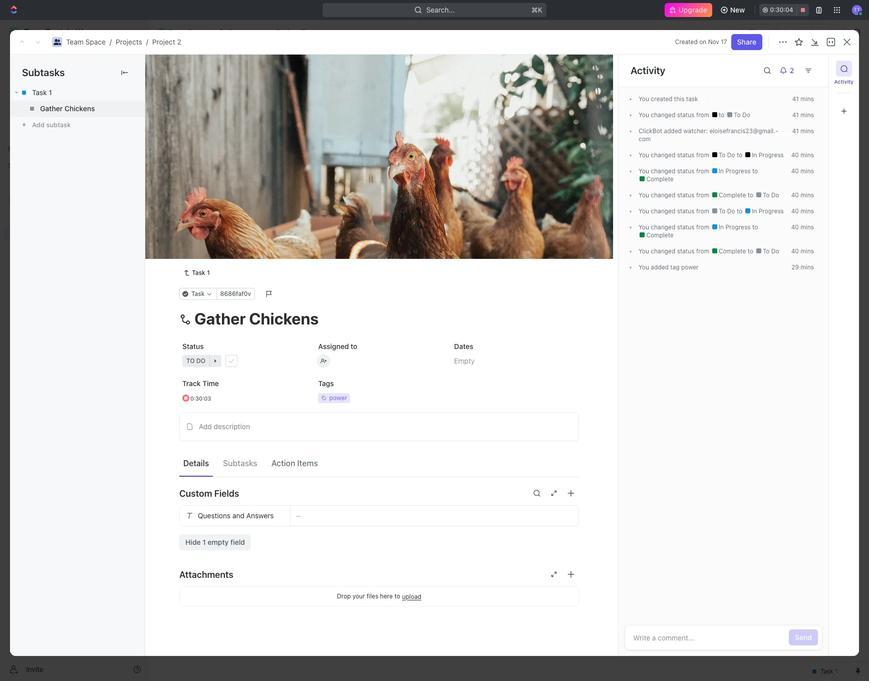 Task type: describe. For each thing, give the bounding box(es) containing it.
questions and answers
[[198, 512, 274, 520]]

upload
[[402, 593, 422, 601]]

description
[[214, 423, 250, 431]]

9 you from the top
[[639, 264, 650, 271]]

table link
[[302, 90, 322, 104]]

2 vertical spatial add task button
[[198, 208, 236, 220]]

0 horizontal spatial add task
[[202, 209, 232, 217]]

8 you from the top
[[639, 248, 650, 255]]

5 mins from the top
[[801, 167, 815, 175]]

4 you from the top
[[639, 167, 650, 175]]

0:30:04 button
[[760, 4, 810, 16]]

1 button for 2
[[225, 191, 239, 201]]

space for team space / projects / project 2
[[86, 38, 106, 46]]

1 vertical spatial add task
[[269, 141, 296, 149]]

6 changed status from from the top
[[650, 224, 712, 231]]

added watcher:
[[663, 127, 710, 135]]

5 you from the top
[[639, 192, 650, 199]]

4 status from the top
[[678, 192, 695, 199]]

1 horizontal spatial project 2
[[277, 28, 306, 36]]

change cover
[[527, 243, 573, 251]]

clickbot
[[639, 127, 663, 135]]

1 40 mins from the top
[[792, 151, 815, 159]]

add inside add subtask button
[[32, 121, 45, 129]]

list link
[[223, 90, 237, 104]]

–
[[297, 512, 301, 520]]

send
[[796, 634, 813, 642]]

2 40 mins from the top
[[792, 167, 815, 175]]

power button
[[316, 390, 444, 408]]

2 button
[[776, 63, 801, 79]]

3 you from the top
[[639, 151, 650, 159]]

inbox
[[24, 69, 42, 78]]

3 mins from the top
[[801, 127, 815, 135]]

action items
[[272, 459, 318, 468]]

1 horizontal spatial projects link
[[217, 26, 258, 38]]

docs link
[[4, 83, 145, 99]]

fields
[[214, 489, 239, 499]]

dashboards link
[[4, 100, 145, 116]]

home link
[[4, 49, 145, 65]]

assignees
[[418, 117, 448, 125]]

gantt
[[341, 93, 359, 101]]

29
[[792, 264, 800, 271]]

calendar
[[256, 93, 286, 101]]

1 horizontal spatial task 1 link
[[179, 267, 214, 279]]

0 horizontal spatial projects
[[116, 38, 142, 46]]

task inside dropdown button
[[192, 290, 205, 298]]

41 for added watcher:
[[793, 127, 800, 135]]

41 mins for changed status from
[[793, 111, 815, 119]]

questions
[[198, 512, 231, 520]]

Edit task name text field
[[179, 309, 580, 328]]

0 horizontal spatial team space link
[[66, 38, 106, 46]]

empty
[[208, 538, 229, 547]]

gather chickens
[[40, 104, 95, 113]]

activity inside "task sidebar navigation" tab list
[[835, 79, 854, 85]]

tt button
[[850, 2, 866, 18]]

upgrade
[[679, 6, 708, 14]]

2 you from the top
[[639, 111, 650, 119]]

tag
[[671, 264, 680, 271]]

0 horizontal spatial project 2 link
[[152, 38, 181, 46]]

favorites button
[[4, 143, 38, 155]]

team space / projects / project 2
[[66, 38, 181, 46]]

2 changed from the top
[[651, 151, 676, 159]]

to inside dropdown button
[[187, 357, 195, 365]]

empty
[[455, 357, 475, 366]]

this
[[675, 95, 685, 103]]

nov
[[709, 38, 720, 46]]

gantt link
[[339, 90, 359, 104]]

assigned to
[[319, 342, 358, 351]]

subtasks button
[[219, 455, 262, 473]]

1 vertical spatial task 1
[[202, 174, 222, 183]]

10 mins from the top
[[801, 264, 815, 271]]

search...
[[427, 6, 455, 14]]

items
[[298, 459, 318, 468]]

upload button
[[402, 593, 422, 601]]

eloisefrancis23@gmail. com
[[639, 127, 779, 143]]

1 button for 1
[[224, 173, 238, 184]]

add description button
[[183, 419, 576, 435]]

chickens
[[65, 104, 95, 113]]

1 vertical spatial project
[[152, 38, 175, 46]]

automations button
[[779, 25, 831, 40]]

1 vertical spatial added
[[651, 264, 669, 271]]

4 mins from the top
[[801, 151, 815, 159]]

share button down new
[[743, 24, 774, 40]]

to do inside dropdown button
[[187, 357, 206, 365]]

eloisefrancis23@gmail.
[[710, 127, 779, 135]]

add subtask button
[[10, 117, 145, 133]]

8 mins from the top
[[801, 224, 815, 231]]

2 vertical spatial project
[[174, 60, 219, 76]]

Search tasks... text field
[[745, 114, 845, 129]]

team space
[[168, 28, 208, 36]]

7 from from the top
[[697, 248, 710, 255]]

here
[[380, 593, 393, 601]]

do inside dropdown button
[[197, 357, 206, 365]]

team for team space
[[168, 28, 186, 36]]

0 vertical spatial added
[[665, 127, 682, 135]]

dates
[[455, 342, 474, 351]]

watcher:
[[684, 127, 709, 135]]

5 status from the top
[[678, 208, 695, 215]]

customize button
[[772, 90, 823, 104]]

0 vertical spatial task 1
[[32, 88, 52, 97]]

tags
[[319, 380, 334, 388]]

2 status from the top
[[678, 151, 695, 159]]

0:30:03
[[191, 395, 211, 402]]

hide for hide 1 empty field
[[186, 538, 201, 547]]

action items button
[[268, 455, 322, 473]]

you added tag power
[[639, 264, 699, 271]]

change
[[527, 243, 553, 251]]

to inside drop your files here to upload
[[395, 593, 400, 601]]

drop your files here to upload
[[337, 593, 422, 601]]

8686faf0v
[[220, 290, 251, 298]]

4 40 from the top
[[792, 208, 800, 215]]

on
[[700, 38, 707, 46]]

invite
[[26, 666, 44, 674]]

gather
[[40, 104, 63, 113]]

calendar link
[[254, 90, 286, 104]]

space for team space
[[188, 28, 208, 36]]

0:30:04
[[771, 6, 794, 14]]

customize
[[785, 93, 820, 101]]

details
[[184, 459, 209, 468]]

2 from from the top
[[697, 151, 710, 159]]

share for share button underneath new
[[749, 28, 768, 36]]

list
[[225, 93, 237, 101]]

activity inside task sidebar content section
[[631, 65, 666, 76]]

assigned
[[319, 342, 349, 351]]

6 changed from the top
[[651, 224, 676, 231]]

3 40 from the top
[[792, 192, 800, 199]]

tt
[[855, 7, 861, 13]]

6 from from the top
[[697, 224, 710, 231]]

board
[[187, 93, 207, 101]]

created
[[651, 95, 673, 103]]



Task type: locate. For each thing, give the bounding box(es) containing it.
2 inside dropdown button
[[791, 66, 795, 75]]

add task button up customize
[[791, 61, 834, 77]]

0 vertical spatial hide
[[520, 117, 534, 125]]

hide
[[520, 117, 534, 125], [186, 538, 201, 547]]

6 mins from the top
[[801, 192, 815, 199]]

1 vertical spatial task 1 link
[[179, 267, 214, 279]]

5 40 mins from the top
[[792, 224, 815, 231]]

2 vertical spatial 41 mins
[[793, 127, 815, 135]]

docs
[[24, 86, 41, 95]]

1 vertical spatial add task button
[[257, 139, 300, 151]]

0 vertical spatial space
[[188, 28, 208, 36]]

spaces
[[8, 162, 29, 170]]

add task
[[797, 64, 828, 73], [269, 141, 296, 149], [202, 209, 232, 217]]

attachments
[[179, 570, 234, 580]]

to
[[719, 111, 727, 119], [735, 111, 741, 119], [719, 151, 726, 159], [738, 151, 745, 159], [753, 167, 759, 175], [748, 192, 756, 199], [764, 192, 770, 199], [719, 208, 726, 215], [738, 208, 745, 215], [753, 224, 759, 231], [186, 237, 194, 245], [748, 248, 756, 255], [764, 248, 770, 255], [351, 342, 358, 351], [187, 357, 195, 365], [395, 593, 400, 601]]

1 horizontal spatial project 2 link
[[264, 26, 309, 38]]

1 vertical spatial subtasks
[[223, 459, 258, 468]]

0 vertical spatial share
[[749, 28, 768, 36]]

0 vertical spatial 41
[[793, 95, 800, 103]]

3 41 from the top
[[793, 127, 800, 135]]

task 1 up dashboards
[[32, 88, 52, 97]]

add task button down task 2
[[198, 208, 236, 220]]

1 horizontal spatial subtasks
[[223, 459, 258, 468]]

1 horizontal spatial team
[[168, 28, 186, 36]]

0 vertical spatial user group image
[[159, 30, 166, 35]]

3 changed status from from the top
[[650, 167, 712, 175]]

task 1
[[32, 88, 52, 97], [202, 174, 222, 183], [192, 269, 210, 277]]

0 vertical spatial subtasks
[[22, 67, 65, 78]]

dashboards
[[24, 103, 63, 112]]

0 horizontal spatial power
[[330, 395, 347, 402]]

task sidebar content section
[[617, 55, 829, 657]]

0 horizontal spatial team
[[66, 38, 84, 46]]

cover
[[555, 243, 573, 251]]

add down calendar link
[[269, 141, 281, 149]]

custom fields button
[[179, 482, 580, 506]]

0:30:03 button
[[179, 390, 308, 408]]

0 horizontal spatial add task button
[[198, 208, 236, 220]]

task sidebar navigation tab list
[[834, 61, 856, 119]]

details button
[[179, 455, 213, 473]]

changed
[[651, 111, 676, 119], [651, 151, 676, 159], [651, 167, 676, 175], [651, 192, 676, 199], [651, 208, 676, 215], [651, 224, 676, 231], [651, 248, 676, 255]]

add task down calendar
[[269, 141, 296, 149]]

user group image down spaces
[[10, 197, 18, 203]]

your
[[353, 593, 365, 601]]

add task button down calendar link
[[257, 139, 300, 151]]

subtasks inside button
[[223, 459, 258, 468]]

task
[[813, 64, 828, 73], [32, 88, 47, 97], [283, 141, 296, 149], [202, 174, 217, 183], [202, 192, 217, 200], [217, 209, 232, 217], [192, 269, 206, 277], [192, 290, 205, 298]]

power
[[682, 264, 699, 271], [330, 395, 347, 402]]

project 2
[[277, 28, 306, 36], [174, 60, 234, 76]]

2 40 from the top
[[792, 167, 800, 175]]

hide for hide
[[520, 117, 534, 125]]

send button
[[790, 630, 819, 646]]

6 you from the top
[[639, 208, 650, 215]]

custom
[[179, 489, 212, 499]]

subtask
[[46, 121, 71, 129]]

1 horizontal spatial hide
[[520, 117, 534, 125]]

power right 'tag'
[[682, 264, 699, 271]]

0 horizontal spatial activity
[[631, 65, 666, 76]]

1 changed from the top
[[651, 111, 676, 119]]

mins
[[801, 95, 815, 103], [801, 111, 815, 119], [801, 127, 815, 135], [801, 151, 815, 159], [801, 167, 815, 175], [801, 192, 815, 199], [801, 208, 815, 215], [801, 224, 815, 231], [801, 248, 815, 255], [801, 264, 815, 271]]

41 for changed status from
[[793, 111, 800, 119]]

0 vertical spatial add task button
[[791, 61, 834, 77]]

power inside task sidebar content section
[[682, 264, 699, 271]]

1 horizontal spatial add task
[[269, 141, 296, 149]]

status
[[678, 111, 695, 119], [678, 151, 695, 159], [678, 167, 695, 175], [678, 192, 695, 199], [678, 208, 695, 215], [678, 224, 695, 231], [678, 248, 695, 255]]

8686faf0v button
[[216, 288, 255, 300]]

1 vertical spatial hide
[[186, 538, 201, 547]]

7 changed from the top
[[651, 248, 676, 255]]

1 41 mins from the top
[[793, 95, 815, 103]]

1 horizontal spatial user group image
[[159, 30, 166, 35]]

1 vertical spatial 1 button
[[225, 191, 239, 201]]

subtasks up the fields
[[223, 459, 258, 468]]

1 vertical spatial projects
[[116, 38, 142, 46]]

1 vertical spatial share
[[738, 38, 757, 46]]

2 vertical spatial add task
[[202, 209, 232, 217]]

added left 'tag'
[[651, 264, 669, 271]]

tree inside sidebar navigation
[[4, 174, 145, 310]]

track
[[183, 380, 201, 388]]

1 status from the top
[[678, 111, 695, 119]]

4 changed status from from the top
[[650, 192, 712, 199]]

new button
[[717, 2, 752, 18]]

1 vertical spatial 41 mins
[[793, 111, 815, 119]]

track time
[[183, 380, 219, 388]]

⌘k
[[532, 6, 543, 14]]

3 changed from the top
[[651, 167, 676, 175]]

attachments button
[[179, 563, 580, 587]]

user group image inside sidebar navigation
[[10, 197, 18, 203]]

4 from from the top
[[697, 192, 710, 199]]

power down tags
[[330, 395, 347, 402]]

1 vertical spatial user group image
[[10, 197, 18, 203]]

0 horizontal spatial user group image
[[10, 197, 18, 203]]

task 1 up task dropdown button
[[192, 269, 210, 277]]

29 mins
[[792, 264, 815, 271]]

4 40 mins from the top
[[792, 208, 815, 215]]

created on nov 17
[[676, 38, 728, 46]]

1 vertical spatial space
[[86, 38, 106, 46]]

1 vertical spatial activity
[[835, 79, 854, 85]]

1 changed status from from the top
[[650, 111, 712, 119]]

2 changed status from from the top
[[650, 151, 712, 159]]

0 horizontal spatial subtasks
[[22, 67, 65, 78]]

1 vertical spatial project 2
[[174, 60, 234, 76]]

task 2
[[202, 192, 223, 200]]

subtasks down home
[[22, 67, 65, 78]]

board link
[[185, 90, 207, 104]]

– button
[[291, 506, 579, 526]]

0 horizontal spatial projects link
[[116, 38, 142, 46]]

5 from from the top
[[697, 208, 710, 215]]

0 vertical spatial 41 mins
[[793, 95, 815, 103]]

add left description
[[199, 423, 212, 431]]

1 horizontal spatial power
[[682, 264, 699, 271]]

3 from from the top
[[697, 167, 710, 175]]

0 vertical spatial project 2
[[277, 28, 306, 36]]

1 you from the top
[[639, 95, 650, 103]]

1 40 from the top
[[792, 151, 800, 159]]

1 horizontal spatial activity
[[835, 79, 854, 85]]

2 horizontal spatial add task button
[[791, 61, 834, 77]]

0 vertical spatial add task
[[797, 64, 828, 73]]

1 horizontal spatial add task button
[[257, 139, 300, 151]]

task 1 up task 2
[[202, 174, 222, 183]]

1 horizontal spatial space
[[188, 28, 208, 36]]

add down task 2
[[202, 209, 215, 217]]

team for team space / projects / project 2
[[66, 38, 84, 46]]

add up customize
[[797, 64, 811, 73]]

7 you from the top
[[639, 224, 650, 231]]

team space link
[[156, 26, 211, 38], [66, 38, 106, 46]]

empty button
[[452, 352, 580, 371]]

0 vertical spatial 1 button
[[224, 173, 238, 184]]

5 changed status from from the top
[[650, 208, 712, 215]]

6 status from the top
[[678, 224, 695, 231]]

7 status from the top
[[678, 248, 695, 255]]

1 from from the top
[[697, 111, 710, 119]]

projects
[[229, 28, 256, 36], [116, 38, 142, 46]]

field
[[231, 538, 245, 547]]

3 41 mins from the top
[[793, 127, 815, 135]]

2 mins from the top
[[801, 111, 815, 119]]

gather chickens link
[[10, 101, 145, 117]]

7 mins from the top
[[801, 208, 815, 215]]

0 vertical spatial power
[[682, 264, 699, 271]]

project inside 'link'
[[277, 28, 300, 36]]

hide inside button
[[520, 117, 534, 125]]

hide inside custom fields element
[[186, 538, 201, 547]]

new
[[731, 6, 746, 14]]

com
[[639, 127, 779, 143]]

home
[[24, 52, 43, 61]]

in
[[186, 141, 192, 149], [753, 151, 758, 159], [719, 167, 725, 175], [753, 208, 758, 215], [719, 224, 725, 231]]

assignees button
[[405, 115, 452, 127]]

and
[[233, 512, 245, 520]]

5 changed from the top
[[651, 208, 676, 215]]

upgrade link
[[665, 3, 713, 17]]

1 horizontal spatial projects
[[229, 28, 256, 36]]

add task up customize
[[797, 64, 828, 73]]

17
[[722, 38, 728, 46]]

projects link
[[217, 26, 258, 38], [116, 38, 142, 46]]

tree
[[4, 174, 145, 310]]

automations
[[784, 28, 826, 36]]

task 1 link up chickens
[[10, 85, 145, 101]]

user group image left team space in the top of the page
[[159, 30, 166, 35]]

add down dashboards
[[32, 121, 45, 129]]

1 horizontal spatial team space link
[[156, 26, 211, 38]]

0 vertical spatial project
[[277, 28, 300, 36]]

2 vertical spatial 41
[[793, 127, 800, 135]]

40
[[792, 151, 800, 159], [792, 167, 800, 175], [792, 192, 800, 199], [792, 208, 800, 215], [792, 224, 800, 231], [792, 248, 800, 255]]

created
[[676, 38, 698, 46]]

task 1 link up task dropdown button
[[179, 267, 214, 279]]

status
[[183, 342, 204, 351]]

0 vertical spatial projects
[[229, 28, 256, 36]]

1 vertical spatial 41
[[793, 111, 800, 119]]

share for share button to the right of 17
[[738, 38, 757, 46]]

41 mins for added watcher:
[[793, 127, 815, 135]]

6 40 mins from the top
[[792, 248, 815, 255]]

1 41 from the top
[[793, 95, 800, 103]]

share
[[749, 28, 768, 36], [738, 38, 757, 46]]

subtasks
[[22, 67, 65, 78], [223, 459, 258, 468]]

power inside tags power
[[330, 395, 347, 402]]

0 vertical spatial activity
[[631, 65, 666, 76]]

1 mins from the top
[[801, 95, 815, 103]]

time
[[203, 380, 219, 388]]

answers
[[247, 512, 274, 520]]

3 status from the top
[[678, 167, 695, 175]]

7 changed status from from the top
[[650, 248, 712, 255]]

2 vertical spatial task 1
[[192, 269, 210, 277]]

0 horizontal spatial project 2
[[174, 60, 234, 76]]

share down the new button
[[749, 28, 768, 36]]

41 mins
[[793, 95, 815, 103], [793, 111, 815, 119], [793, 127, 815, 135]]

3 40 mins from the top
[[792, 192, 815, 199]]

2 horizontal spatial add task
[[797, 64, 828, 73]]

you created this task
[[639, 95, 699, 103]]

files
[[367, 593, 379, 601]]

5 40 from the top
[[792, 224, 800, 231]]

do
[[743, 111, 751, 119], [728, 151, 736, 159], [772, 192, 780, 199], [728, 208, 736, 215], [196, 237, 205, 245], [772, 248, 780, 255], [197, 357, 206, 365]]

you
[[639, 95, 650, 103], [639, 111, 650, 119], [639, 151, 650, 159], [639, 167, 650, 175], [639, 192, 650, 199], [639, 208, 650, 215], [639, 224, 650, 231], [639, 248, 650, 255], [639, 264, 650, 271]]

0 horizontal spatial space
[[86, 38, 106, 46]]

added
[[665, 127, 682, 135], [651, 264, 669, 271]]

share button right 17
[[732, 34, 763, 50]]

progress
[[194, 141, 227, 149], [759, 151, 785, 159], [726, 167, 751, 175], [759, 208, 785, 215], [726, 224, 751, 231]]

9 mins from the top
[[801, 248, 815, 255]]

user group image
[[53, 39, 61, 45]]

1 vertical spatial power
[[330, 395, 347, 402]]

tags power
[[319, 380, 347, 402]]

team
[[168, 28, 186, 36], [66, 38, 84, 46]]

2 41 mins from the top
[[793, 111, 815, 119]]

custom fields element
[[179, 506, 580, 551]]

2
[[302, 28, 306, 36], [177, 38, 181, 46], [222, 60, 231, 76], [791, 66, 795, 75], [238, 141, 242, 149], [219, 192, 223, 200], [217, 237, 220, 245]]

share right 17
[[738, 38, 757, 46]]

1 vertical spatial team
[[66, 38, 84, 46]]

change cover button
[[521, 239, 579, 255]]

project 2 link
[[264, 26, 309, 38], [152, 38, 181, 46]]

2 41 from the top
[[793, 111, 800, 119]]

user group image
[[159, 30, 166, 35], [10, 197, 18, 203]]

to do button
[[179, 352, 308, 371]]

add inside add description button
[[199, 423, 212, 431]]

in progress
[[186, 141, 227, 149], [751, 151, 785, 159], [718, 167, 753, 175], [751, 208, 785, 215], [718, 224, 753, 231]]

0 horizontal spatial task 1 link
[[10, 85, 145, 101]]

1 inside custom fields element
[[203, 538, 206, 547]]

4 changed from the top
[[651, 192, 676, 199]]

added right clickbot
[[665, 127, 682, 135]]

reposition
[[480, 243, 515, 251]]

0 vertical spatial team
[[168, 28, 186, 36]]

changed status from
[[650, 111, 712, 119], [650, 151, 712, 159], [650, 167, 712, 175], [650, 192, 712, 199], [650, 208, 712, 215], [650, 224, 712, 231], [650, 248, 712, 255]]

40 mins
[[792, 151, 815, 159], [792, 167, 815, 175], [792, 192, 815, 199], [792, 208, 815, 215], [792, 224, 815, 231], [792, 248, 815, 255]]

0 horizontal spatial hide
[[186, 538, 201, 547]]

change cover button
[[521, 239, 579, 255]]

0 vertical spatial task 1 link
[[10, 85, 145, 101]]

add task down task 2
[[202, 209, 232, 217]]

6 40 from the top
[[792, 248, 800, 255]]

sidebar navigation
[[0, 20, 150, 682]]



Task type: vqa. For each thing, say whether or not it's contained in the screenshot.
James Peterson's Workspace, , element at the left top
no



